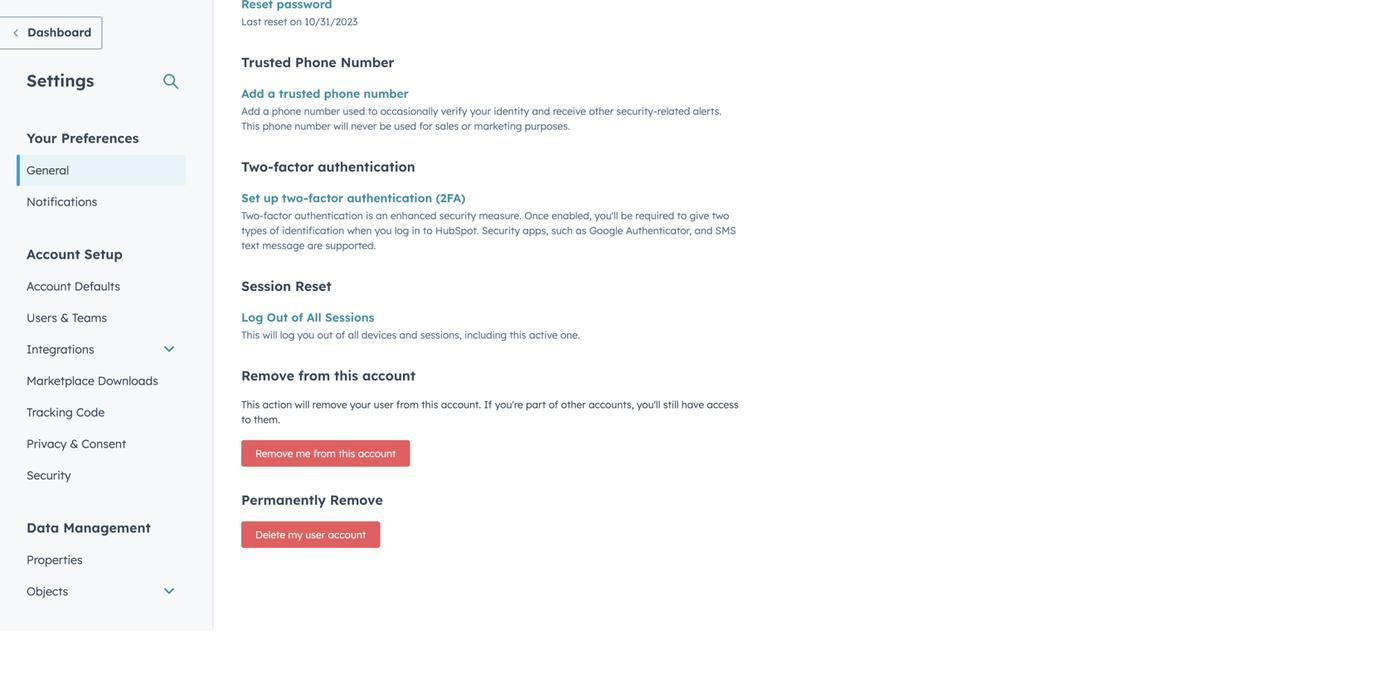 Task type: vqa. For each thing, say whether or not it's contained in the screenshot.
menu
no



Task type: describe. For each thing, give the bounding box(es) containing it.
still
[[664, 399, 679, 411]]

are
[[307, 239, 323, 252]]

users & teams
[[27, 311, 107, 325]]

this up remove
[[334, 367, 358, 384]]

purposes.
[[525, 120, 570, 132]]

sales
[[435, 120, 459, 132]]

tracking code link
[[17, 397, 186, 429]]

never
[[351, 120, 377, 132]]

enhanced
[[391, 209, 437, 222]]

account for remove from this account
[[363, 367, 416, 384]]

this inside 'this action will remove your user from this account. if you're part of other accounts, you'll still have access to them.'
[[422, 399, 438, 411]]

marketplace
[[27, 374, 94, 388]]

account for account defaults
[[27, 279, 71, 294]]

your
[[27, 130, 57, 146]]

two- inside set up two-factor authentication (2fa) two-factor authentication is an enhanced security measure. once enabled, you'll be required to give two types of identification when you log in to hubspot. security apps, such as google authenticator, and sms text message are supported.
[[241, 209, 264, 222]]

to left the give
[[677, 209, 687, 222]]

this inside 'this action will remove your user from this account. if you're part of other accounts, you'll still have access to them.'
[[241, 399, 260, 411]]

remove from this account
[[241, 367, 416, 384]]

one.
[[561, 329, 580, 341]]

1 add from the top
[[241, 86, 264, 101]]

account defaults link
[[17, 271, 186, 302]]

my
[[288, 529, 303, 541]]

all
[[348, 329, 359, 341]]

2 vertical spatial phone
[[263, 120, 292, 132]]

set up two-factor authentication (2fa) two-factor authentication is an enhanced security measure. once enabled, you'll be required to give two types of identification when you log in to hubspot. security apps, such as google authenticator, and sms text message are supported.
[[241, 191, 736, 252]]

2 vertical spatial factor
[[264, 209, 292, 222]]

and inside log out of all sessions this will log you out of all devices and sessions, including this active one.
[[400, 329, 418, 341]]

remove
[[312, 399, 347, 411]]

teams
[[72, 311, 107, 325]]

remove for remove from this account
[[241, 367, 295, 384]]

0 vertical spatial authentication
[[318, 158, 415, 175]]

hubspot.
[[436, 224, 479, 237]]

message
[[262, 239, 305, 252]]

will inside 'this action will remove your user from this account. if you're part of other accounts, you'll still have access to them.'
[[295, 399, 310, 411]]

2 vertical spatial number
[[295, 120, 331, 132]]

tracking code
[[27, 405, 105, 420]]

data
[[27, 520, 59, 536]]

privacy & consent link
[[17, 429, 186, 460]]

is
[[366, 209, 373, 222]]

this inside log out of all sessions this will log you out of all devices and sessions, including this active one.
[[241, 329, 260, 341]]

authenticator,
[[626, 224, 692, 237]]

text
[[241, 239, 260, 252]]

account setup element
[[17, 245, 186, 492]]

you're
[[495, 399, 523, 411]]

sms
[[716, 224, 736, 237]]

2 add from the top
[[241, 105, 260, 117]]

access
[[707, 399, 739, 411]]

preferences
[[61, 130, 139, 146]]

related
[[658, 105, 690, 117]]

2 vertical spatial remove
[[330, 492, 383, 508]]

add a trusted phone number button
[[241, 84, 409, 104]]

receive
[[553, 105, 586, 117]]

properties
[[27, 553, 83, 567]]

active
[[529, 329, 558, 341]]

0 vertical spatial a
[[268, 86, 275, 101]]

0 vertical spatial used
[[343, 105, 365, 117]]

me
[[296, 447, 311, 460]]

marketing
[[474, 120, 522, 132]]

data management element
[[17, 519, 186, 671]]

give
[[690, 209, 710, 222]]

session reset
[[241, 278, 332, 294]]

consent
[[82, 437, 126, 451]]

part
[[526, 399, 546, 411]]

permanently remove
[[241, 492, 383, 508]]

occasionally
[[381, 105, 438, 117]]

an
[[376, 209, 388, 222]]

0 vertical spatial number
[[364, 86, 409, 101]]

data management
[[27, 520, 151, 536]]

them.
[[254, 413, 280, 426]]

accounts,
[[589, 399, 634, 411]]

objects button
[[17, 576, 186, 608]]

once
[[525, 209, 549, 222]]

management
[[63, 520, 151, 536]]

and inside add a trusted phone number add a phone number used to occasionally verify your identity and receive other security-related alerts. this phone number will never be used for sales or marketing purposes.
[[532, 105, 550, 117]]

security link
[[17, 460, 186, 492]]

1 vertical spatial factor
[[308, 191, 344, 205]]

permanently
[[241, 492, 326, 508]]

0 vertical spatial factor
[[274, 158, 314, 175]]

this inside button
[[339, 447, 355, 460]]

& for privacy
[[70, 437, 78, 451]]

privacy & consent
[[27, 437, 126, 451]]

types
[[241, 224, 267, 237]]

log out of all sessions this will log you out of all devices and sessions, including this active one.
[[241, 310, 580, 341]]

integrations button
[[17, 334, 186, 365]]

other inside add a trusted phone number add a phone number used to occasionally verify your identity and receive other security-related alerts. this phone number will never be used for sales or marketing purposes.
[[589, 105, 614, 117]]

properties link
[[17, 545, 186, 576]]

trusted phone number
[[241, 54, 395, 70]]

set
[[241, 191, 260, 205]]

you inside log out of all sessions this will log you out of all devices and sessions, including this active one.
[[297, 329, 315, 341]]

general
[[27, 163, 69, 178]]

2 vertical spatial authentication
[[295, 209, 363, 222]]

marketplace downloads
[[27, 374, 158, 388]]

downloads
[[98, 374, 158, 388]]

log
[[241, 310, 263, 325]]

to inside 'this action will remove your user from this account. if you're part of other accounts, you'll still have access to them.'
[[241, 413, 251, 426]]

you inside set up two-factor authentication (2fa) two-factor authentication is an enhanced security measure. once enabled, you'll be required to give two types of identification when you log in to hubspot. security apps, such as google authenticator, and sms text message are supported.
[[375, 224, 392, 237]]

up
[[264, 191, 279, 205]]

remove me from this account button
[[241, 440, 410, 467]]

notifications
[[27, 195, 97, 209]]

your inside 'this action will remove your user from this account. if you're part of other accounts, you'll still have access to them.'
[[350, 399, 371, 411]]

remove me from this account
[[256, 447, 396, 460]]

user inside 'this action will remove your user from this account. if you're part of other accounts, you'll still have access to them.'
[[374, 399, 394, 411]]

required
[[636, 209, 675, 222]]

or
[[462, 120, 471, 132]]



Task type: locate. For each thing, give the bounding box(es) containing it.
0 horizontal spatial your
[[350, 399, 371, 411]]

1 horizontal spatial you'll
[[637, 399, 661, 411]]

2 horizontal spatial and
[[695, 224, 713, 237]]

set up two-factor authentication (2fa) button
[[241, 188, 466, 208]]

1 vertical spatial from
[[396, 399, 419, 411]]

measure.
[[479, 209, 522, 222]]

(2fa)
[[436, 191, 466, 205]]

authentication up set up two-factor authentication (2fa) button
[[318, 158, 415, 175]]

1 vertical spatial security
[[27, 468, 71, 483]]

a left trusted
[[268, 86, 275, 101]]

1 vertical spatial remove
[[256, 447, 293, 460]]

notifications link
[[17, 186, 186, 218]]

other inside 'this action will remove your user from this account. if you're part of other accounts, you'll still have access to them.'
[[561, 399, 586, 411]]

10/31/2023
[[305, 15, 358, 28]]

remove for remove me from this account
[[256, 447, 293, 460]]

2 vertical spatial from
[[314, 447, 336, 460]]

security inside security link
[[27, 468, 71, 483]]

your preferences element
[[17, 129, 186, 218]]

objects
[[27, 584, 68, 599]]

1 horizontal spatial &
[[70, 437, 78, 451]]

1 horizontal spatial you
[[375, 224, 392, 237]]

0 horizontal spatial be
[[380, 120, 391, 132]]

security-
[[617, 105, 658, 117]]

remove down remove me from this account button
[[330, 492, 383, 508]]

0 horizontal spatial user
[[306, 529, 325, 541]]

account
[[363, 367, 416, 384], [358, 447, 396, 460], [328, 529, 366, 541]]

1 vertical spatial number
[[304, 105, 340, 117]]

2 horizontal spatial will
[[334, 120, 348, 132]]

security inside set up two-factor authentication (2fa) two-factor authentication is an enhanced security measure. once enabled, you'll be required to give two types of identification when you log in to hubspot. security apps, such as google authenticator, and sms text message are supported.
[[482, 224, 520, 237]]

factor up two-
[[274, 158, 314, 175]]

security
[[482, 224, 520, 237], [27, 468, 71, 483]]

this left active
[[510, 329, 527, 341]]

you'll left still
[[637, 399, 661, 411]]

of inside set up two-factor authentication (2fa) two-factor authentication is an enhanced security measure. once enabled, you'll be required to give two types of identification when you log in to hubspot. security apps, such as google authenticator, and sms text message are supported.
[[270, 224, 280, 237]]

1 horizontal spatial log
[[395, 224, 409, 237]]

all
[[307, 310, 322, 325]]

you'll up google on the left of the page
[[595, 209, 618, 222]]

marketplace downloads link
[[17, 365, 186, 397]]

you
[[375, 224, 392, 237], [297, 329, 315, 341]]

factor
[[274, 158, 314, 175], [308, 191, 344, 205], [264, 209, 292, 222]]

2 vertical spatial and
[[400, 329, 418, 341]]

0 vertical spatial your
[[470, 105, 491, 117]]

identification
[[282, 224, 344, 237]]

log
[[395, 224, 409, 237], [280, 329, 295, 341]]

this
[[241, 120, 260, 132], [241, 329, 260, 341], [241, 399, 260, 411]]

remove
[[241, 367, 295, 384], [256, 447, 293, 460], [330, 492, 383, 508]]

be inside add a trusted phone number add a phone number used to occasionally verify your identity and receive other security-related alerts. this phone number will never be used for sales or marketing purposes.
[[380, 120, 391, 132]]

of
[[270, 224, 280, 237], [292, 310, 303, 325], [336, 329, 345, 341], [549, 399, 559, 411]]

1 vertical spatial add
[[241, 105, 260, 117]]

1 vertical spatial log
[[280, 329, 295, 341]]

0 vertical spatial this
[[241, 120, 260, 132]]

out
[[317, 329, 333, 341]]

user right my
[[306, 529, 325, 541]]

trusted
[[241, 54, 291, 70]]

and up purposes.
[[532, 105, 550, 117]]

this inside add a trusted phone number add a phone number used to occasionally verify your identity and receive other security-related alerts. this phone number will never be used for sales or marketing purposes.
[[241, 120, 260, 132]]

& right 'users'
[[60, 311, 69, 325]]

phone
[[324, 86, 360, 101], [272, 105, 301, 117], [263, 120, 292, 132]]

0 horizontal spatial used
[[343, 105, 365, 117]]

1 horizontal spatial used
[[394, 120, 417, 132]]

0 horizontal spatial and
[[400, 329, 418, 341]]

2 vertical spatial account
[[328, 529, 366, 541]]

other
[[589, 105, 614, 117], [561, 399, 586, 411]]

log left in
[[395, 224, 409, 237]]

log inside set up two-factor authentication (2fa) two-factor authentication is an enhanced security measure. once enabled, you'll be required to give two types of identification when you log in to hubspot. security apps, such as google authenticator, and sms text message are supported.
[[395, 224, 409, 237]]

1 horizontal spatial your
[[470, 105, 491, 117]]

0 horizontal spatial other
[[561, 399, 586, 411]]

2 two- from the top
[[241, 209, 264, 222]]

when
[[347, 224, 372, 237]]

security down "measure."
[[482, 224, 520, 237]]

to right in
[[423, 224, 433, 237]]

and right the devices
[[400, 329, 418, 341]]

0 vertical spatial phone
[[324, 86, 360, 101]]

1 horizontal spatial security
[[482, 224, 520, 237]]

will inside add a trusted phone number add a phone number used to occasionally verify your identity and receive other security-related alerts. this phone number will never be used for sales or marketing purposes.
[[334, 120, 348, 132]]

two- up types
[[241, 209, 264, 222]]

0 vertical spatial will
[[334, 120, 348, 132]]

such
[[552, 224, 573, 237]]

supported.
[[326, 239, 376, 252]]

2 vertical spatial this
[[241, 399, 260, 411]]

1 vertical spatial used
[[394, 120, 417, 132]]

log inside log out of all sessions this will log you out of all devices and sessions, including this active one.
[[280, 329, 295, 341]]

add a trusted phone number add a phone number used to occasionally verify your identity and receive other security-related alerts. this phone number will never be used for sales or marketing purposes.
[[241, 86, 722, 132]]

integrations
[[27, 342, 94, 357]]

remove inside button
[[256, 447, 293, 460]]

1 two- from the top
[[241, 158, 274, 175]]

account for delete my user account
[[328, 529, 366, 541]]

3 this from the top
[[241, 399, 260, 411]]

authentication up identification at the top left of page
[[295, 209, 363, 222]]

1 vertical spatial this
[[241, 329, 260, 341]]

last reset on 10/31/2023
[[241, 15, 358, 28]]

1 account from the top
[[27, 246, 80, 263]]

two-
[[241, 158, 274, 175], [241, 209, 264, 222]]

two-factor authentication
[[241, 158, 415, 175]]

1 vertical spatial will
[[263, 329, 277, 341]]

& for users
[[60, 311, 69, 325]]

1 vertical spatial two-
[[241, 209, 264, 222]]

two-
[[282, 191, 308, 205]]

settings
[[27, 70, 94, 91]]

from inside 'this action will remove your user from this account. if you're part of other accounts, you'll still have access to them.'
[[396, 399, 419, 411]]

1 vertical spatial other
[[561, 399, 586, 411]]

0 horizontal spatial security
[[27, 468, 71, 483]]

out
[[267, 310, 288, 325]]

last
[[241, 15, 262, 28]]

0 vertical spatial remove
[[241, 367, 295, 384]]

your preferences
[[27, 130, 139, 146]]

account down permanently remove
[[328, 529, 366, 541]]

reset
[[295, 278, 332, 294]]

1 vertical spatial phone
[[272, 105, 301, 117]]

from left account. on the left bottom
[[396, 399, 419, 411]]

1 horizontal spatial other
[[589, 105, 614, 117]]

and inside set up two-factor authentication (2fa) two-factor authentication is an enhanced security measure. once enabled, you'll be required to give two types of identification when you log in to hubspot. security apps, such as google authenticator, and sms text message are supported.
[[695, 224, 713, 237]]

2 this from the top
[[241, 329, 260, 341]]

to inside add a trusted phone number add a phone number used to occasionally verify your identity and receive other security-related alerts. this phone number will never be used for sales or marketing purposes.
[[368, 105, 378, 117]]

alerts.
[[693, 105, 722, 117]]

google
[[590, 224, 623, 237]]

to up never
[[368, 105, 378, 117]]

0 vertical spatial be
[[380, 120, 391, 132]]

0 horizontal spatial log
[[280, 329, 295, 341]]

remove up the action
[[241, 367, 295, 384]]

to
[[368, 105, 378, 117], [677, 209, 687, 222], [423, 224, 433, 237], [241, 413, 251, 426]]

0 vertical spatial two-
[[241, 158, 274, 175]]

you down an
[[375, 224, 392, 237]]

tracking
[[27, 405, 73, 420]]

1 horizontal spatial and
[[532, 105, 550, 117]]

0 vertical spatial log
[[395, 224, 409, 237]]

account.
[[441, 399, 481, 411]]

other right "receive"
[[589, 105, 614, 117]]

0 vertical spatial account
[[363, 367, 416, 384]]

this down trusted on the left of the page
[[241, 120, 260, 132]]

0 vertical spatial add
[[241, 86, 264, 101]]

0 horizontal spatial will
[[263, 329, 277, 341]]

0 horizontal spatial &
[[60, 311, 69, 325]]

0 vertical spatial account
[[27, 246, 80, 263]]

number
[[341, 54, 395, 70]]

1 vertical spatial account
[[358, 447, 396, 460]]

authentication up an
[[347, 191, 432, 205]]

1 vertical spatial user
[[306, 529, 325, 541]]

will right the action
[[295, 399, 310, 411]]

trusted
[[279, 86, 321, 101]]

0 vertical spatial you'll
[[595, 209, 618, 222]]

as
[[576, 224, 587, 237]]

sessions
[[325, 310, 375, 325]]

account up 'users'
[[27, 279, 71, 294]]

reset
[[264, 15, 287, 28]]

your right remove
[[350, 399, 371, 411]]

0 vertical spatial user
[[374, 399, 394, 411]]

0 vertical spatial from
[[299, 367, 330, 384]]

1 vertical spatial and
[[695, 224, 713, 237]]

action
[[263, 399, 292, 411]]

this right me
[[339, 447, 355, 460]]

be right never
[[380, 120, 391, 132]]

be
[[380, 120, 391, 132], [621, 209, 633, 222]]

used up never
[[343, 105, 365, 117]]

account
[[27, 246, 80, 263], [27, 279, 71, 294]]

&
[[60, 311, 69, 325], [70, 437, 78, 451]]

have
[[682, 399, 704, 411]]

and
[[532, 105, 550, 117], [695, 224, 713, 237], [400, 329, 418, 341]]

2 vertical spatial will
[[295, 399, 310, 411]]

1 horizontal spatial user
[[374, 399, 394, 411]]

1 horizontal spatial will
[[295, 399, 310, 411]]

you'll inside set up two-factor authentication (2fa) two-factor authentication is an enhanced security measure. once enabled, you'll be required to give two types of identification when you log in to hubspot. security apps, such as google authenticator, and sms text message are supported.
[[595, 209, 618, 222]]

from up remove
[[299, 367, 330, 384]]

of inside 'this action will remove your user from this account. if you're part of other accounts, you'll still have access to them.'
[[549, 399, 559, 411]]

1 vertical spatial your
[[350, 399, 371, 411]]

0 horizontal spatial you'll
[[595, 209, 618, 222]]

will left never
[[334, 120, 348, 132]]

your up or
[[470, 105, 491, 117]]

factor down two-factor authentication
[[308, 191, 344, 205]]

0 vertical spatial other
[[589, 105, 614, 117]]

account for account setup
[[27, 246, 80, 263]]

factor down up
[[264, 209, 292, 222]]

0 vertical spatial you
[[375, 224, 392, 237]]

user inside button
[[306, 529, 325, 541]]

remove left me
[[256, 447, 293, 460]]

user right remove
[[374, 399, 394, 411]]

used
[[343, 105, 365, 117], [394, 120, 417, 132]]

this left account. on the left bottom
[[422, 399, 438, 411]]

1 vertical spatial account
[[27, 279, 71, 294]]

this down log
[[241, 329, 260, 341]]

including
[[465, 329, 507, 341]]

1 horizontal spatial be
[[621, 209, 633, 222]]

security down privacy
[[27, 468, 71, 483]]

you down log out of all sessions button
[[297, 329, 315, 341]]

apps,
[[523, 224, 549, 237]]

log down the out on the left top of the page
[[280, 329, 295, 341]]

devices
[[362, 329, 397, 341]]

on
[[290, 15, 302, 28]]

account right me
[[358, 447, 396, 460]]

for
[[419, 120, 433, 132]]

1 this from the top
[[241, 120, 260, 132]]

you'll inside 'this action will remove your user from this account. if you're part of other accounts, you'll still have access to them.'
[[637, 399, 661, 411]]

from right me
[[314, 447, 336, 460]]

log out of all sessions button
[[241, 308, 375, 328]]

setup
[[84, 246, 123, 263]]

account down the devices
[[363, 367, 416, 384]]

2 account from the top
[[27, 279, 71, 294]]

add
[[241, 86, 264, 101], [241, 105, 260, 117]]

used down occasionally
[[394, 120, 417, 132]]

& right privacy
[[70, 437, 78, 451]]

1 vertical spatial be
[[621, 209, 633, 222]]

will down the out on the left top of the page
[[263, 329, 277, 341]]

users
[[27, 311, 57, 325]]

1 vertical spatial you'll
[[637, 399, 661, 411]]

two- up set
[[241, 158, 274, 175]]

1 vertical spatial you
[[297, 329, 315, 341]]

other right part
[[561, 399, 586, 411]]

0 vertical spatial &
[[60, 311, 69, 325]]

and down the give
[[695, 224, 713, 237]]

to left them.
[[241, 413, 251, 426]]

will inside log out of all sessions this will log you out of all devices and sessions, including this active one.
[[263, 329, 277, 341]]

authentication
[[318, 158, 415, 175], [347, 191, 432, 205], [295, 209, 363, 222]]

1 vertical spatial authentication
[[347, 191, 432, 205]]

this up them.
[[241, 399, 260, 411]]

from inside button
[[314, 447, 336, 460]]

general link
[[17, 155, 186, 186]]

two
[[712, 209, 730, 222]]

delete
[[256, 529, 286, 541]]

0 vertical spatial and
[[532, 105, 550, 117]]

code
[[76, 405, 105, 420]]

you'll
[[595, 209, 618, 222], [637, 399, 661, 411]]

phone
[[295, 54, 337, 70]]

1 vertical spatial &
[[70, 437, 78, 451]]

account up 'account defaults'
[[27, 246, 80, 263]]

0 horizontal spatial you
[[297, 329, 315, 341]]

security
[[440, 209, 476, 222]]

this inside log out of all sessions this will log you out of all devices and sessions, including this active one.
[[510, 329, 527, 341]]

be up google on the left of the page
[[621, 209, 633, 222]]

this action will remove your user from this account. if you're part of other accounts, you'll still have access to them.
[[241, 399, 739, 426]]

a down trusted on the left of the page
[[263, 105, 269, 117]]

your inside add a trusted phone number add a phone number used to occasionally verify your identity and receive other security-related alerts. this phone number will never be used for sales or marketing purposes.
[[470, 105, 491, 117]]

dashboard
[[27, 25, 92, 39]]

be inside set up two-factor authentication (2fa) two-factor authentication is an enhanced security measure. once enabled, you'll be required to give two types of identification when you log in to hubspot. security apps, such as google authenticator, and sms text message are supported.
[[621, 209, 633, 222]]

0 vertical spatial security
[[482, 224, 520, 237]]

delete my user account
[[256, 529, 366, 541]]

1 vertical spatial a
[[263, 105, 269, 117]]

account defaults
[[27, 279, 120, 294]]

sessions,
[[421, 329, 462, 341]]



